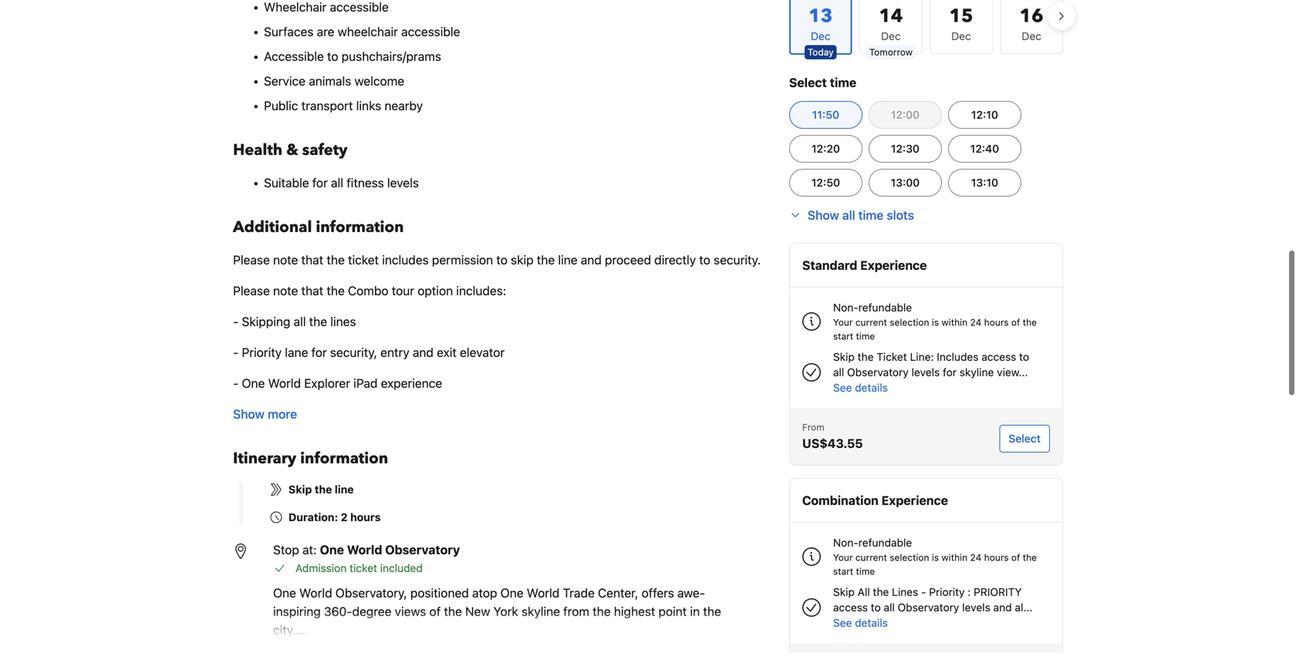 Task type: vqa. For each thing, say whether or not it's contained in the screenshot.
From US$43.55
yes



Task type: describe. For each thing, give the bounding box(es) containing it.
0 horizontal spatial priority
[[242, 345, 282, 360]]

12:00
[[891, 108, 920, 121]]

stop at: one world observatory
[[273, 543, 460, 557]]

itinerary
[[233, 448, 296, 469]]

information for itinerary information
[[300, 448, 388, 469]]

2
[[341, 511, 348, 524]]

please for please note that the ticket includes permission to skip the line and proceed directly to security.
[[233, 253, 270, 267]]

entry
[[380, 345, 409, 360]]

lines
[[892, 586, 918, 599]]

combination experience
[[802, 493, 948, 508]]

0 horizontal spatial line
[[335, 483, 354, 496]]

11:50
[[812, 108, 840, 121]]

&
[[286, 140, 298, 161]]

the up al...
[[1023, 552, 1037, 563]]

security,
[[330, 345, 377, 360]]

suitable for all fitness levels
[[264, 176, 419, 190]]

public transport links nearby
[[264, 98, 423, 113]]

fitness
[[347, 176, 384, 190]]

tomorrow
[[869, 47, 913, 57]]

lines
[[330, 314, 356, 329]]

levels inside skip all the lines - priority : priority access to all observatory levels and al... see details
[[962, 601, 991, 614]]

of for combination experience
[[1011, 552, 1020, 563]]

see inside skip all the lines - priority : priority access to all observatory levels and al... see details
[[833, 617, 852, 630]]

is for combination experience
[[932, 552, 939, 563]]

the down additional information
[[327, 253, 345, 267]]

24 for standard experience
[[970, 317, 982, 328]]

1 horizontal spatial and
[[581, 253, 602, 267]]

please for please note that the combo tour option includes:
[[233, 284, 270, 298]]

selection for combination experience
[[890, 552, 929, 563]]

health
[[233, 140, 282, 161]]

that for ticket
[[301, 253, 323, 267]]

12:50
[[812, 176, 840, 189]]

please note that the ticket includes permission to skip the line and proceed directly to security.
[[233, 253, 761, 267]]

additional
[[233, 217, 312, 238]]

directly
[[654, 253, 696, 267]]

standard experience
[[802, 258, 927, 273]]

itinerary information
[[233, 448, 388, 469]]

0 horizontal spatial world
[[268, 376, 301, 391]]

the up lines
[[327, 284, 345, 298]]

ipad
[[354, 376, 378, 391]]

exit
[[437, 345, 457, 360]]

12:40
[[970, 142, 999, 155]]

1 vertical spatial world
[[347, 543, 382, 557]]

within for combination experience
[[942, 552, 968, 563]]

transport
[[301, 98, 353, 113]]

slots
[[887, 208, 914, 223]]

safety
[[302, 140, 348, 161]]

experience for combination experience
[[882, 493, 948, 508]]

accessible
[[401, 24, 460, 39]]

select time
[[789, 75, 857, 90]]

explorer
[[304, 376, 350, 391]]

show all time slots
[[808, 208, 914, 223]]

1 vertical spatial and
[[413, 345, 434, 360]]

show more button
[[233, 405, 297, 424]]

time up all
[[856, 566, 875, 577]]

includes
[[937, 351, 979, 363]]

current for standard
[[856, 317, 887, 328]]

nearby
[[385, 98, 423, 113]]

for inside "skip the ticket line: includes access to all observatory levels for skyline view... see details"
[[943, 366, 957, 379]]

:
[[968, 586, 971, 599]]

12:10
[[971, 108, 998, 121]]

surfaces are wheelchair accessible
[[264, 24, 460, 39]]

is for standard experience
[[932, 317, 939, 328]]

show for show more
[[233, 407, 265, 422]]

13:00
[[891, 176, 920, 189]]

- for - skipping all the lines
[[233, 314, 239, 329]]

skip all the lines - priority : priority access to all observatory levels and al... see details
[[833, 586, 1033, 630]]

experience
[[381, 376, 442, 391]]

that for combo
[[301, 284, 323, 298]]

select for select
[[1009, 432, 1041, 445]]

from
[[802, 422, 825, 433]]

details inside skip all the lines - priority : priority access to all observatory levels and al... see details
[[855, 617, 888, 630]]

15 dec
[[949, 3, 973, 42]]

the left lines
[[309, 314, 327, 329]]

pushchairs/prams
[[342, 49, 441, 64]]

0 vertical spatial for
[[312, 176, 328, 190]]

dec for 14
[[881, 30, 901, 42]]

elevator
[[460, 345, 505, 360]]

0 vertical spatial one
[[242, 376, 265, 391]]

duration: 2 hours
[[289, 511, 381, 524]]

security.
[[714, 253, 761, 267]]

all inside show all time slots button
[[842, 208, 855, 223]]

select button
[[999, 425, 1050, 453]]

- for - one world explorer ipad experience
[[233, 376, 239, 391]]

all left fitness
[[331, 176, 343, 190]]

all
[[858, 586, 870, 599]]

welcome
[[355, 74, 404, 88]]

experience for standard experience
[[860, 258, 927, 273]]

show more
[[233, 407, 297, 422]]

selection for standard experience
[[890, 317, 929, 328]]

24 for combination experience
[[970, 552, 982, 563]]

1 vertical spatial skip
[[289, 483, 312, 496]]

start for combination
[[833, 566, 853, 577]]

option
[[418, 284, 453, 298]]

15
[[949, 3, 973, 29]]

- priority lane for security, entry and exit elevator
[[233, 345, 505, 360]]

12:30
[[891, 142, 920, 155]]

stop
[[273, 543, 299, 557]]

public
[[264, 98, 298, 113]]

select for select time
[[789, 75, 827, 90]]

priority
[[974, 586, 1022, 599]]

14 dec tomorrow
[[869, 3, 913, 57]]

tour
[[392, 284, 414, 298]]

links
[[356, 98, 381, 113]]

admission
[[296, 562, 347, 575]]

non- for standard
[[833, 301, 859, 314]]

proceed
[[605, 253, 651, 267]]

the up duration:
[[315, 483, 332, 496]]

combo
[[348, 284, 389, 298]]

start for standard
[[833, 331, 853, 342]]

us$43.55
[[802, 436, 863, 451]]

line:
[[910, 351, 934, 363]]

includes
[[382, 253, 429, 267]]

of for standard experience
[[1011, 317, 1020, 328]]

observatory inside skip all the lines - priority : priority access to all observatory levels and al... see details
[[898, 601, 959, 614]]

your for combination
[[833, 552, 853, 563]]

note for please note that the ticket includes permission to skip the line and proceed directly to security.
[[273, 253, 298, 267]]

hours for standard experience
[[984, 317, 1009, 328]]

skip the line
[[289, 483, 354, 496]]

1 vertical spatial ticket
[[350, 562, 377, 575]]

non-refundable your current selection is within 24 hours of the start time for standard experience
[[833, 301, 1037, 342]]

health & safety
[[233, 140, 348, 161]]



Task type: locate. For each thing, give the bounding box(es) containing it.
line
[[558, 253, 578, 267], [335, 483, 354, 496]]

1 vertical spatial selection
[[890, 552, 929, 563]]

2 is from the top
[[932, 552, 939, 563]]

see details link down the ticket
[[833, 382, 888, 394]]

access inside skip all the lines - priority : priority access to all observatory levels and al... see details
[[833, 601, 868, 614]]

information up skip the line
[[300, 448, 388, 469]]

1 vertical spatial start
[[833, 566, 853, 577]]

show for show all time slots
[[808, 208, 839, 223]]

show
[[808, 208, 839, 223], [233, 407, 265, 422]]

standard
[[802, 258, 857, 273]]

select down view...
[[1009, 432, 1041, 445]]

see
[[833, 382, 852, 394], [833, 617, 852, 630]]

0 horizontal spatial one
[[242, 376, 265, 391]]

please
[[233, 253, 270, 267], [233, 284, 270, 298]]

2 see from the top
[[833, 617, 852, 630]]

0 vertical spatial line
[[558, 253, 578, 267]]

24 up includes
[[970, 317, 982, 328]]

time down standard experience
[[856, 331, 875, 342]]

priority down skipping
[[242, 345, 282, 360]]

0 horizontal spatial and
[[413, 345, 434, 360]]

2 details from the top
[[855, 617, 888, 630]]

your for standard
[[833, 317, 853, 328]]

1 vertical spatial non-
[[833, 537, 859, 549]]

1 vertical spatial show
[[233, 407, 265, 422]]

hours for combination experience
[[984, 552, 1009, 563]]

1 vertical spatial non-refundable your current selection is within 24 hours of the start time
[[833, 537, 1037, 577]]

skip left all
[[833, 586, 855, 599]]

2 please from the top
[[233, 284, 270, 298]]

one up admission
[[320, 543, 344, 557]]

refundable for combination
[[859, 537, 912, 549]]

is up 'line:'
[[932, 317, 939, 328]]

for right lane
[[311, 345, 327, 360]]

region containing 14
[[777, 0, 1076, 61]]

dec inside 14 dec tomorrow
[[881, 30, 901, 42]]

start down combination
[[833, 566, 853, 577]]

1 of from the top
[[1011, 317, 1020, 328]]

additional information
[[233, 217, 404, 238]]

hours up priority
[[984, 552, 1009, 563]]

for down includes
[[943, 366, 957, 379]]

0 vertical spatial please
[[233, 253, 270, 267]]

2 vertical spatial for
[[943, 366, 957, 379]]

to inside "skip the ticket line: includes access to all observatory levels for skyline view... see details"
[[1019, 351, 1029, 363]]

levels right fitness
[[387, 176, 419, 190]]

1 your from the top
[[833, 317, 853, 328]]

dec for 16
[[1022, 30, 1042, 42]]

2 refundable from the top
[[859, 537, 912, 549]]

0 vertical spatial note
[[273, 253, 298, 267]]

non-refundable your current selection is within 24 hours of the start time for combination experience
[[833, 537, 1037, 577]]

2 note from the top
[[273, 284, 298, 298]]

details inside "skip the ticket line: includes access to all observatory levels for skyline view... see details"
[[855, 382, 888, 394]]

access down all
[[833, 601, 868, 614]]

observatory down the ticket
[[847, 366, 909, 379]]

note down additional
[[273, 253, 298, 267]]

line up 2
[[335, 483, 354, 496]]

within up includes
[[942, 317, 968, 328]]

experience right combination
[[882, 493, 948, 508]]

please down additional
[[233, 253, 270, 267]]

non-refundable your current selection is within 24 hours of the start time up 'line:'
[[833, 301, 1037, 342]]

non-refundable your current selection is within 24 hours of the start time
[[833, 301, 1037, 342], [833, 537, 1037, 577]]

is
[[932, 317, 939, 328], [932, 552, 939, 563]]

information
[[316, 217, 404, 238], [300, 448, 388, 469]]

16 dec
[[1020, 3, 1044, 42]]

1 details from the top
[[855, 382, 888, 394]]

time left slots at the right
[[858, 208, 884, 223]]

0 horizontal spatial select
[[789, 75, 827, 90]]

see inside "skip the ticket line: includes access to all observatory levels for skyline view... see details"
[[833, 382, 852, 394]]

1 vertical spatial see
[[833, 617, 852, 630]]

observatory up included on the bottom of the page
[[385, 543, 460, 557]]

your down combination
[[833, 552, 853, 563]]

and
[[581, 253, 602, 267], [413, 345, 434, 360], [993, 601, 1012, 614]]

1 vertical spatial current
[[856, 552, 887, 563]]

observatory
[[847, 366, 909, 379], [385, 543, 460, 557], [898, 601, 959, 614]]

see details link down all
[[833, 617, 888, 630]]

show left more
[[233, 407, 265, 422]]

16
[[1020, 3, 1044, 29]]

hours
[[984, 317, 1009, 328], [350, 511, 381, 524], [984, 552, 1009, 563]]

2 vertical spatial and
[[993, 601, 1012, 614]]

dec up tomorrow
[[881, 30, 901, 42]]

the right all
[[873, 586, 889, 599]]

0 horizontal spatial dec
[[881, 30, 901, 42]]

one up show more button
[[242, 376, 265, 391]]

skip for combination
[[833, 586, 855, 599]]

0 vertical spatial your
[[833, 317, 853, 328]]

2 horizontal spatial and
[[993, 601, 1012, 614]]

levels down 'line:'
[[912, 366, 940, 379]]

0 horizontal spatial access
[[833, 601, 868, 614]]

world up more
[[268, 376, 301, 391]]

2 within from the top
[[942, 552, 968, 563]]

please up skipping
[[233, 284, 270, 298]]

of up priority
[[1011, 552, 1020, 563]]

levels down :
[[962, 601, 991, 614]]

0 vertical spatial selection
[[890, 317, 929, 328]]

- inside skip all the lines - priority : priority access to all observatory levels and al... see details
[[921, 586, 926, 599]]

0 vertical spatial see
[[833, 382, 852, 394]]

and inside skip all the lines - priority : priority access to all observatory levels and al... see details
[[993, 601, 1012, 614]]

skip the ticket line: includes access to all observatory levels for skyline view... see details
[[833, 351, 1029, 394]]

1 horizontal spatial dec
[[952, 30, 971, 42]]

2 start from the top
[[833, 566, 853, 577]]

surfaces
[[264, 24, 314, 39]]

priority left :
[[929, 586, 965, 599]]

wheelchair
[[338, 24, 398, 39]]

- for - priority lane for security, entry and exit elevator
[[233, 345, 239, 360]]

1 current from the top
[[856, 317, 887, 328]]

1 see from the top
[[833, 382, 852, 394]]

0 vertical spatial of
[[1011, 317, 1020, 328]]

current for combination
[[856, 552, 887, 563]]

2 vertical spatial levels
[[962, 601, 991, 614]]

all up from us$43.55
[[833, 366, 844, 379]]

all inside "skip the ticket line: includes access to all observatory levels for skyline view... see details"
[[833, 366, 844, 379]]

1 vertical spatial is
[[932, 552, 939, 563]]

information for additional information
[[316, 217, 404, 238]]

1 vertical spatial experience
[[882, 493, 948, 508]]

1 vertical spatial details
[[855, 617, 888, 630]]

2 your from the top
[[833, 552, 853, 563]]

region
[[777, 0, 1076, 61]]

- left skipping
[[233, 314, 239, 329]]

of
[[1011, 317, 1020, 328], [1011, 552, 1020, 563]]

suitable
[[264, 176, 309, 190]]

all down lines
[[884, 601, 895, 614]]

1 non-refundable your current selection is within 24 hours of the start time from the top
[[833, 301, 1037, 342]]

please note that the combo tour option includes:
[[233, 284, 506, 298]]

at:
[[302, 543, 317, 557]]

priority inside skip all the lines - priority : priority access to all observatory levels and al... see details
[[929, 586, 965, 599]]

0 vertical spatial priority
[[242, 345, 282, 360]]

1 horizontal spatial access
[[982, 351, 1016, 363]]

includes:
[[456, 284, 506, 298]]

to
[[327, 49, 338, 64], [496, 253, 508, 267], [699, 253, 710, 267], [1019, 351, 1029, 363], [871, 601, 881, 614]]

time up 11:50
[[830, 75, 857, 90]]

0 vertical spatial see details link
[[833, 382, 888, 394]]

all inside skip all the lines - priority : priority access to all observatory levels and al... see details
[[884, 601, 895, 614]]

see details link for combination
[[833, 617, 888, 630]]

details down the ticket
[[855, 382, 888, 394]]

1 dec from the left
[[881, 30, 901, 42]]

your
[[833, 317, 853, 328], [833, 552, 853, 563]]

1 see details link from the top
[[833, 382, 888, 394]]

1 vertical spatial your
[[833, 552, 853, 563]]

0 vertical spatial that
[[301, 253, 323, 267]]

0 vertical spatial select
[[789, 75, 827, 90]]

selection up 'line:'
[[890, 317, 929, 328]]

ticket down 'stop at: one world observatory'
[[350, 562, 377, 575]]

1 horizontal spatial world
[[347, 543, 382, 557]]

1 vertical spatial refundable
[[859, 537, 912, 549]]

2 that from the top
[[301, 284, 323, 298]]

show all time slots button
[[789, 206, 914, 225]]

1 vertical spatial within
[[942, 552, 968, 563]]

1 vertical spatial see details link
[[833, 617, 888, 630]]

for down safety
[[312, 176, 328, 190]]

and left exit
[[413, 345, 434, 360]]

dec
[[881, 30, 901, 42], [952, 30, 971, 42], [1022, 30, 1042, 42]]

note up - skipping all the lines at the left
[[273, 284, 298, 298]]

0 vertical spatial non-
[[833, 301, 859, 314]]

0 vertical spatial observatory
[[847, 366, 909, 379]]

2 selection from the top
[[890, 552, 929, 563]]

service
[[264, 74, 306, 88]]

skyline
[[960, 366, 994, 379]]

1 non- from the top
[[833, 301, 859, 314]]

0 vertical spatial levels
[[387, 176, 419, 190]]

is up skip all the lines - priority : priority access to all observatory levels and al... see details
[[932, 552, 939, 563]]

skip
[[511, 253, 534, 267]]

- one world explorer ipad experience
[[233, 376, 442, 391]]

dec down the 16
[[1022, 30, 1042, 42]]

2 horizontal spatial dec
[[1022, 30, 1042, 42]]

select inside button
[[1009, 432, 1041, 445]]

hours right 2
[[350, 511, 381, 524]]

0 vertical spatial refundable
[[859, 301, 912, 314]]

the inside "skip the ticket line: includes access to all observatory levels for skyline view... see details"
[[858, 351, 874, 363]]

details down all
[[855, 617, 888, 630]]

1 that from the top
[[301, 253, 323, 267]]

that up - skipping all the lines at the left
[[301, 284, 323, 298]]

1 within from the top
[[942, 317, 968, 328]]

2 vertical spatial observatory
[[898, 601, 959, 614]]

line right skip
[[558, 253, 578, 267]]

1 vertical spatial information
[[300, 448, 388, 469]]

0 vertical spatial within
[[942, 317, 968, 328]]

ticket up combo
[[348, 253, 379, 267]]

0 vertical spatial hours
[[984, 317, 1009, 328]]

0 vertical spatial is
[[932, 317, 939, 328]]

1 is from the top
[[932, 317, 939, 328]]

refundable for standard
[[859, 301, 912, 314]]

experience down slots at the right
[[860, 258, 927, 273]]

1 selection from the top
[[890, 317, 929, 328]]

1 vertical spatial priority
[[929, 586, 965, 599]]

of up view...
[[1011, 317, 1020, 328]]

1 horizontal spatial levels
[[912, 366, 940, 379]]

all up lane
[[294, 314, 306, 329]]

1 horizontal spatial line
[[558, 253, 578, 267]]

select up 11:50
[[789, 75, 827, 90]]

access inside "skip the ticket line: includes access to all observatory levels for skyline view... see details"
[[982, 351, 1016, 363]]

0 horizontal spatial levels
[[387, 176, 419, 190]]

0 vertical spatial details
[[855, 382, 888, 394]]

selection
[[890, 317, 929, 328], [890, 552, 929, 563]]

skip up duration:
[[289, 483, 312, 496]]

ticket
[[348, 253, 379, 267], [350, 562, 377, 575]]

non- down combination
[[833, 537, 859, 549]]

2 dec from the left
[[952, 30, 971, 42]]

1 24 from the top
[[970, 317, 982, 328]]

1 vertical spatial hours
[[350, 511, 381, 524]]

1 please from the top
[[233, 253, 270, 267]]

1 vertical spatial note
[[273, 284, 298, 298]]

start down standard on the right of the page
[[833, 331, 853, 342]]

see details link for standard
[[833, 382, 888, 394]]

1 start from the top
[[833, 331, 853, 342]]

1 vertical spatial select
[[1009, 432, 1041, 445]]

current up the ticket
[[856, 317, 887, 328]]

that
[[301, 253, 323, 267], [301, 284, 323, 298]]

the left the ticket
[[858, 351, 874, 363]]

0 vertical spatial and
[[581, 253, 602, 267]]

0 vertical spatial current
[[856, 317, 887, 328]]

12:20
[[812, 142, 840, 155]]

to inside skip all the lines - priority : priority access to all observatory levels and al... see details
[[871, 601, 881, 614]]

more
[[268, 407, 297, 422]]

24 up :
[[970, 552, 982, 563]]

skip left the ticket
[[833, 351, 855, 363]]

duration:
[[289, 511, 338, 524]]

the up view...
[[1023, 317, 1037, 328]]

access
[[982, 351, 1016, 363], [833, 601, 868, 614]]

1 horizontal spatial select
[[1009, 432, 1041, 445]]

from us$43.55
[[802, 422, 863, 451]]

al...
[[1015, 601, 1033, 614]]

1 vertical spatial one
[[320, 543, 344, 557]]

your down standard on the right of the page
[[833, 317, 853, 328]]

permission
[[432, 253, 493, 267]]

animals
[[309, 74, 351, 88]]

2 see details link from the top
[[833, 617, 888, 630]]

1 note from the top
[[273, 253, 298, 267]]

0 vertical spatial ticket
[[348, 253, 379, 267]]

1 vertical spatial for
[[311, 345, 327, 360]]

show down 12:50 at right top
[[808, 208, 839, 223]]

- skipping all the lines
[[233, 314, 356, 329]]

0 vertical spatial start
[[833, 331, 853, 342]]

2 horizontal spatial levels
[[962, 601, 991, 614]]

levels inside "skip the ticket line: includes access to all observatory levels for skyline view... see details"
[[912, 366, 940, 379]]

2 vertical spatial hours
[[984, 552, 1009, 563]]

information down fitness
[[316, 217, 404, 238]]

0 vertical spatial 24
[[970, 317, 982, 328]]

1 vertical spatial that
[[301, 284, 323, 298]]

access up view...
[[982, 351, 1016, 363]]

- up show more
[[233, 376, 239, 391]]

admission ticket included
[[296, 562, 423, 575]]

14
[[879, 3, 903, 29]]

the inside skip all the lines - priority : priority access to all observatory levels and al... see details
[[873, 586, 889, 599]]

the right skip
[[537, 253, 555, 267]]

view...
[[997, 366, 1028, 379]]

ticket
[[877, 351, 907, 363]]

0 horizontal spatial show
[[233, 407, 265, 422]]

accessible to pushchairs/prams
[[264, 49, 441, 64]]

dec inside 15 dec
[[952, 30, 971, 42]]

skip inside "skip the ticket line: includes access to all observatory levels for skyline view... see details"
[[833, 351, 855, 363]]

hours up view...
[[984, 317, 1009, 328]]

and down priority
[[993, 601, 1012, 614]]

1 refundable from the top
[[859, 301, 912, 314]]

2 vertical spatial skip
[[833, 586, 855, 599]]

2 current from the top
[[856, 552, 887, 563]]

selection up lines
[[890, 552, 929, 563]]

lane
[[285, 345, 308, 360]]

0 vertical spatial access
[[982, 351, 1016, 363]]

2 24 from the top
[[970, 552, 982, 563]]

combination
[[802, 493, 879, 508]]

skip for standard
[[833, 351, 855, 363]]

2 of from the top
[[1011, 552, 1020, 563]]

dec down 15
[[952, 30, 971, 42]]

included
[[380, 562, 423, 575]]

13:10
[[971, 176, 998, 189]]

observatory inside "skip the ticket line: includes access to all observatory levels for skyline view... see details"
[[847, 366, 909, 379]]

0 vertical spatial skip
[[833, 351, 855, 363]]

2 non- from the top
[[833, 537, 859, 549]]

all
[[331, 176, 343, 190], [842, 208, 855, 223], [294, 314, 306, 329], [833, 366, 844, 379], [884, 601, 895, 614]]

1 horizontal spatial one
[[320, 543, 344, 557]]

refundable down combination experience
[[859, 537, 912, 549]]

0 vertical spatial non-refundable your current selection is within 24 hours of the start time
[[833, 301, 1037, 342]]

1 vertical spatial access
[[833, 601, 868, 614]]

note
[[273, 253, 298, 267], [273, 284, 298, 298]]

refundable down standard experience
[[859, 301, 912, 314]]

1 vertical spatial 24
[[970, 552, 982, 563]]

3 dec from the left
[[1022, 30, 1042, 42]]

0 vertical spatial show
[[808, 208, 839, 223]]

dec for 15
[[952, 30, 971, 42]]

are
[[317, 24, 334, 39]]

and left "proceed"
[[581, 253, 602, 267]]

- right lines
[[921, 586, 926, 599]]

0 vertical spatial world
[[268, 376, 301, 391]]

non-refundable your current selection is within 24 hours of the start time up lines
[[833, 537, 1037, 577]]

1 vertical spatial levels
[[912, 366, 940, 379]]

note for please note that the combo tour option includes:
[[273, 284, 298, 298]]

1 vertical spatial of
[[1011, 552, 1020, 563]]

1 horizontal spatial show
[[808, 208, 839, 223]]

-
[[233, 314, 239, 329], [233, 345, 239, 360], [233, 376, 239, 391], [921, 586, 926, 599]]

world up admission ticket included
[[347, 543, 382, 557]]

skipping
[[242, 314, 290, 329]]

accessible
[[264, 49, 324, 64]]

1 vertical spatial please
[[233, 284, 270, 298]]

0 vertical spatial information
[[316, 217, 404, 238]]

within up skip all the lines - priority : priority access to all observatory levels and al... see details
[[942, 552, 968, 563]]

0 vertical spatial experience
[[860, 258, 927, 273]]

skip inside skip all the lines - priority : priority access to all observatory levels and al... see details
[[833, 586, 855, 599]]

non- down standard on the right of the page
[[833, 301, 859, 314]]

within for standard experience
[[942, 317, 968, 328]]

current up all
[[856, 552, 887, 563]]

1 horizontal spatial priority
[[929, 586, 965, 599]]

1 vertical spatial line
[[335, 483, 354, 496]]

select
[[789, 75, 827, 90], [1009, 432, 1041, 445]]

non- for combination
[[833, 537, 859, 549]]

dec inside 16 dec
[[1022, 30, 1042, 42]]

2 non-refundable your current selection is within 24 hours of the start time from the top
[[833, 537, 1037, 577]]

all left slots at the right
[[842, 208, 855, 223]]

observatory down lines
[[898, 601, 959, 614]]

that down additional information
[[301, 253, 323, 267]]

- left lane
[[233, 345, 239, 360]]

time inside show all time slots button
[[858, 208, 884, 223]]

1 vertical spatial observatory
[[385, 543, 460, 557]]



